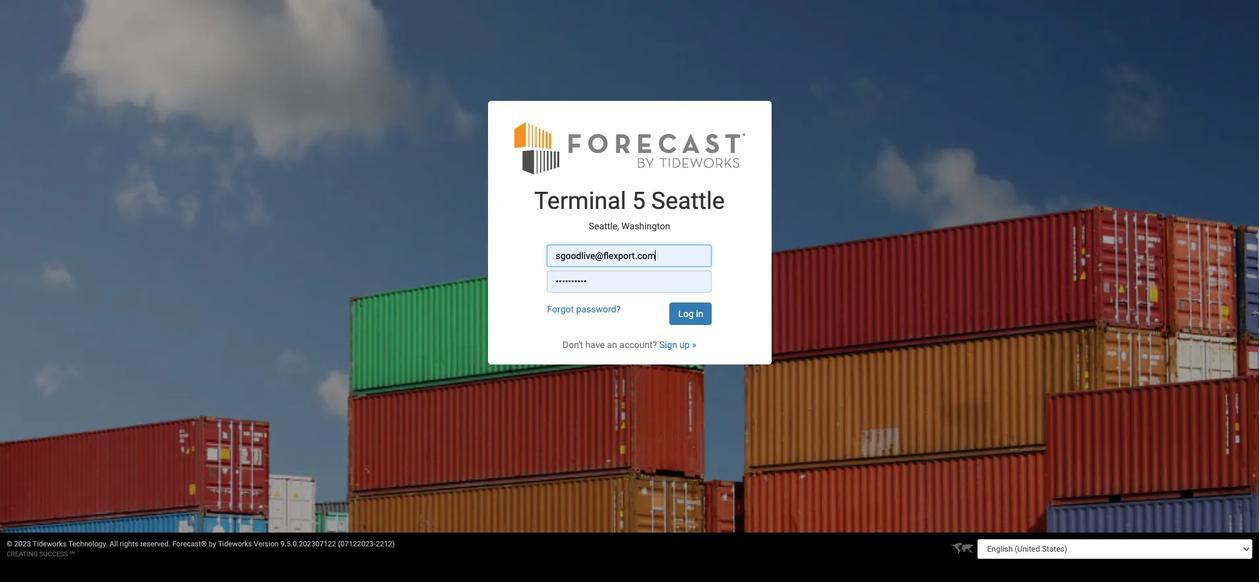 Task type: describe. For each thing, give the bounding box(es) containing it.
version
[[254, 541, 279, 549]]

rights
[[120, 541, 139, 549]]

(07122023-
[[338, 541, 376, 549]]

seattle
[[652, 188, 725, 215]]

creating
[[7, 551, 38, 558]]

success
[[39, 551, 68, 558]]

sign up » link
[[660, 340, 697, 351]]

terminal
[[535, 188, 627, 215]]

log in button
[[670, 303, 712, 326]]

by
[[209, 541, 216, 549]]

log
[[679, 309, 694, 320]]

2 tideworks from the left
[[218, 541, 252, 549]]

all
[[110, 541, 118, 549]]

forecast®
[[172, 541, 207, 549]]

password?
[[577, 304, 621, 315]]

2212)
[[376, 541, 395, 549]]

terminal 5 seattle seattle, washington
[[535, 188, 725, 232]]

don't have an account? sign up »
[[563, 340, 697, 351]]

an
[[608, 340, 618, 351]]

seattle,
[[589, 221, 620, 232]]

© 2023 tideworks technology. all rights reserved. forecast® by tideworks version 9.5.0.202307122 (07122023-2212) creating success ℠
[[7, 541, 395, 558]]



Task type: vqa. For each thing, say whether or not it's contained in the screenshot.
Tags
no



Task type: locate. For each thing, give the bounding box(es) containing it.
forgot password? link
[[547, 304, 621, 315]]

tideworks up success
[[33, 541, 67, 549]]

℠
[[70, 551, 75, 558]]

2023
[[14, 541, 31, 549]]

forecast® by tideworks image
[[514, 121, 745, 176]]

1 tideworks from the left
[[33, 541, 67, 549]]

9.5.0.202307122
[[281, 541, 336, 549]]

don't
[[563, 340, 584, 351]]

up
[[680, 340, 690, 351]]

forgot
[[547, 304, 574, 315]]

account?
[[620, 340, 657, 351]]

in
[[697, 309, 704, 320]]

forgot password? log in
[[547, 304, 704, 320]]

»
[[693, 340, 697, 351]]

5
[[633, 188, 646, 215]]

©
[[7, 541, 12, 549]]

washington
[[622, 221, 671, 232]]

have
[[586, 340, 605, 351]]

tideworks
[[33, 541, 67, 549], [218, 541, 252, 549]]

tideworks right by at the bottom left
[[218, 541, 252, 549]]

reserved.
[[140, 541, 171, 549]]

technology.
[[68, 541, 108, 549]]

Password password field
[[547, 271, 712, 293]]

0 horizontal spatial tideworks
[[33, 541, 67, 549]]

1 horizontal spatial tideworks
[[218, 541, 252, 549]]

sign
[[660, 340, 678, 351]]

Email or username text field
[[547, 245, 712, 267]]



